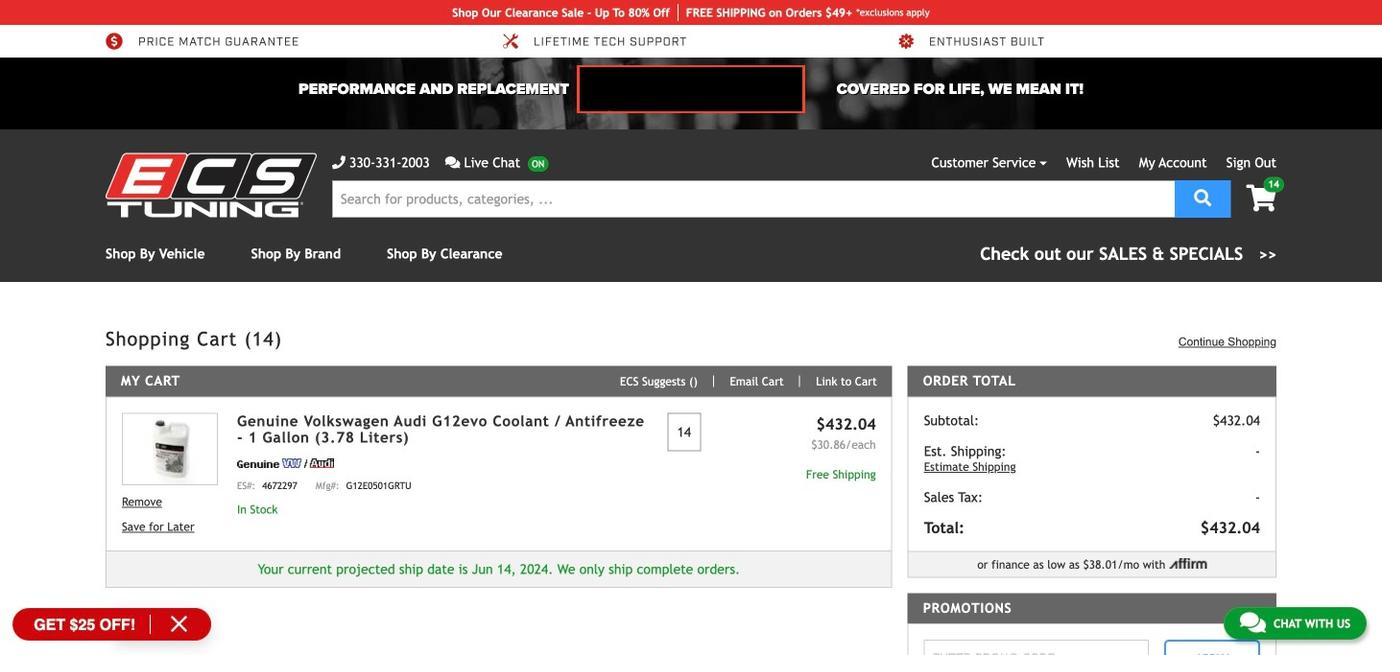 Task type: locate. For each thing, give the bounding box(es) containing it.
search image
[[1194, 190, 1212, 207]]

comments image
[[445, 156, 460, 169]]

Search text field
[[332, 180, 1175, 218]]

Enter Promo Code text field
[[924, 640, 1149, 656]]

genuine volkswagen audi image
[[237, 459, 334, 469]]

genuine volkswagen audi g12evo coolant / antifreeze - 1 gallon (3.78 liters) image
[[122, 413, 218, 485]]

None number field
[[667, 413, 701, 451]]

affirm image
[[1170, 558, 1207, 569]]



Task type: describe. For each thing, give the bounding box(es) containing it.
lifetime replacement program banner image
[[577, 65, 805, 113]]

ecs tuning image
[[106, 153, 317, 217]]

phone image
[[332, 156, 346, 169]]



Task type: vqa. For each thing, say whether or not it's contained in the screenshot.
affirm image at the bottom right of the page
yes



